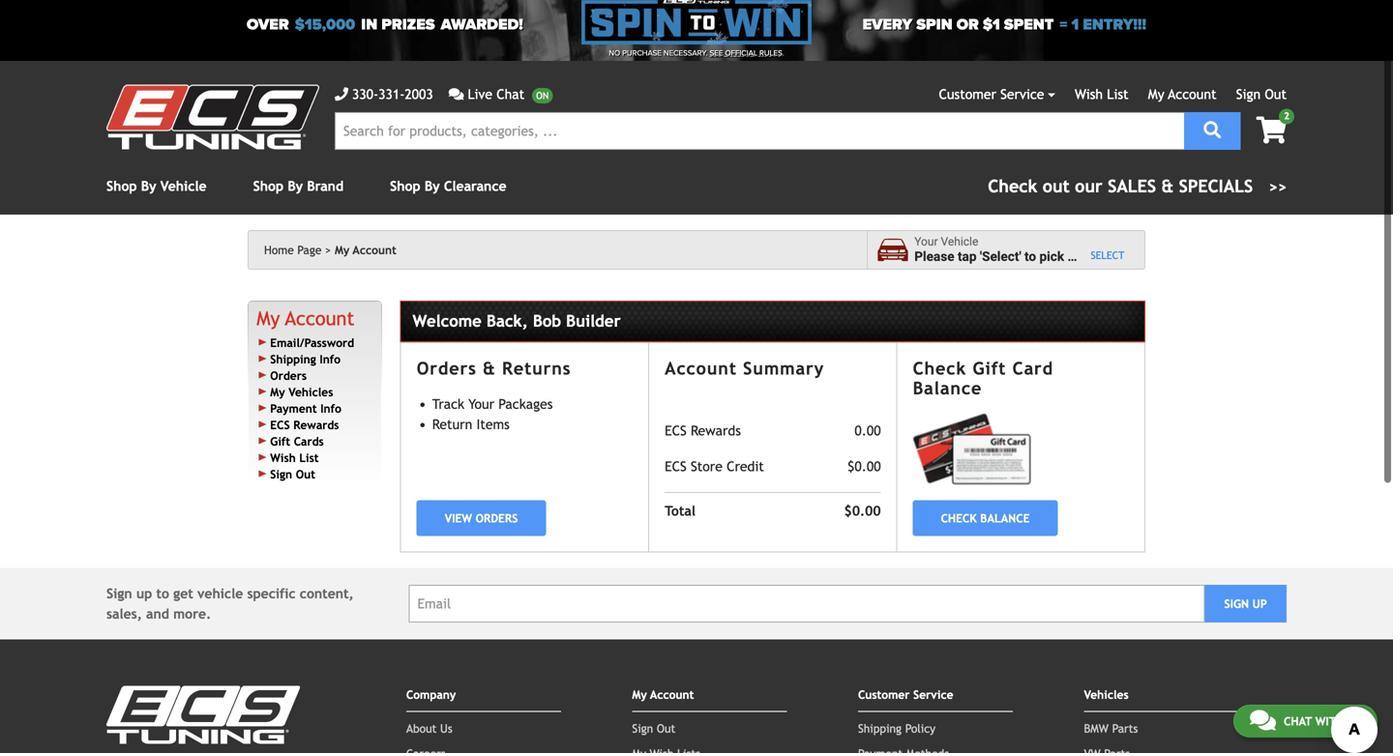 Task type: describe. For each thing, give the bounding box(es) containing it.
parts
[[1113, 723, 1138, 736]]

orders link
[[270, 369, 307, 383]]

vehicle inside sign up to get vehicle specific content, sales, and more.
[[197, 587, 243, 602]]

sign inside my account email/password shipping info orders my vehicles payment info ecs rewards gift cards wish list sign out
[[270, 468, 292, 481]]

0 vertical spatial my account link
[[1149, 87, 1217, 102]]

welcome
[[413, 312, 482, 331]]

1 vertical spatial service
[[914, 689, 954, 702]]

gift cards link
[[270, 435, 324, 448]]

spin
[[917, 15, 953, 34]]

wish list
[[1075, 87, 1129, 102]]

every
[[863, 15, 913, 34]]

vehicle inside your vehicle please tap 'select' to pick a vehicle
[[1078, 249, 1120, 265]]

sales,
[[106, 607, 142, 622]]

bmw parts
[[1084, 723, 1138, 736]]

with
[[1316, 715, 1344, 729]]

2003
[[405, 87, 433, 102]]

2
[[1284, 110, 1290, 121]]

my account email/password shipping info orders my vehicles payment info ecs rewards gift cards wish list sign out
[[257, 307, 355, 481]]

sign out for bottom sign out link
[[632, 723, 676, 736]]

comments image for chat
[[1250, 709, 1276, 733]]

sign up button
[[1205, 586, 1287, 623]]

entry!!!
[[1083, 15, 1147, 34]]

1 vertical spatial my account
[[335, 243, 397, 257]]

'select'
[[980, 249, 1022, 265]]

service inside dropdown button
[[1001, 87, 1045, 102]]

1 vertical spatial shipping
[[858, 723, 902, 736]]

shopping cart image
[[1257, 117, 1287, 144]]

1 ecs tuning image from the top
[[106, 85, 319, 150]]

clearance
[[444, 179, 507, 194]]

in
[[361, 15, 378, 34]]

check gift card balance
[[913, 359, 1054, 399]]

comments image for live
[[449, 88, 464, 101]]

brand
[[307, 179, 344, 194]]

vehicles inside my account email/password shipping info orders my vehicles payment info ecs rewards gift cards wish list sign out
[[289, 385, 333, 399]]

chat inside live chat link
[[497, 87, 525, 102]]

prizes
[[382, 15, 435, 34]]

live chat link
[[449, 84, 553, 105]]

select
[[1091, 249, 1125, 262]]

0 vertical spatial info
[[320, 353, 341, 366]]

orders & returns
[[417, 359, 571, 379]]

1 vertical spatial $0.00
[[844, 504, 881, 519]]

return
[[432, 417, 473, 433]]

up for sign up
[[1253, 598, 1268, 611]]

please
[[915, 249, 955, 265]]

wish inside my account email/password shipping info orders my vehicles payment info ecs rewards gift cards wish list sign out
[[270, 451, 296, 465]]

no
[[609, 48, 620, 58]]

shop by vehicle
[[106, 179, 207, 194]]

company
[[406, 689, 456, 702]]

shop by clearance
[[390, 179, 507, 194]]

email/password
[[270, 336, 354, 350]]

every spin or $1 spent = 1 entry!!!
[[863, 15, 1147, 34]]

bob
[[533, 312, 561, 331]]

welcome back, bob builder
[[413, 312, 621, 331]]

shop for shop by brand
[[253, 179, 284, 194]]

store
[[691, 459, 723, 475]]

view orders
[[445, 512, 518, 526]]

2 ecs tuning image from the top
[[106, 687, 300, 745]]

0 horizontal spatial us
[[440, 723, 453, 736]]

track your packages return items
[[432, 397, 553, 433]]

live chat
[[468, 87, 525, 102]]

sales & specials
[[1108, 176, 1254, 196]]

summary
[[743, 359, 825, 379]]

331-
[[379, 87, 405, 102]]

0 horizontal spatial sign out link
[[270, 468, 315, 481]]

to inside your vehicle please tap 'select' to pick a vehicle
[[1025, 249, 1037, 265]]

gift inside my account email/password shipping info orders my vehicles payment info ecs rewards gift cards wish list sign out
[[270, 435, 290, 448]]

bmw parts link
[[1084, 723, 1138, 736]]

over $15,000 in prizes
[[247, 15, 435, 34]]

tap
[[958, 249, 977, 265]]

sign out for rightmost sign out link
[[1237, 87, 1287, 102]]

ecs rewards
[[665, 423, 741, 439]]

and
[[146, 607, 169, 622]]

spent
[[1004, 15, 1054, 34]]

necessary.
[[664, 48, 708, 58]]

330-331-2003 link
[[335, 84, 433, 105]]

about
[[406, 723, 437, 736]]

check for check balance
[[941, 512, 977, 526]]

2 horizontal spatial sign out link
[[1237, 87, 1287, 102]]

check balance
[[941, 512, 1030, 526]]

ecs for ecs rewards
[[665, 423, 687, 439]]

shipping policy link
[[858, 723, 936, 736]]

total
[[665, 504, 696, 519]]

customer service button
[[939, 84, 1056, 105]]

builder
[[566, 312, 621, 331]]

2 vertical spatial sign out link
[[632, 723, 676, 736]]

shop by brand link
[[253, 179, 344, 194]]

shop for shop by vehicle
[[106, 179, 137, 194]]

1 horizontal spatial wish
[[1075, 87, 1103, 102]]

check balance button
[[913, 501, 1058, 537]]

about us link
[[406, 723, 453, 736]]

0 horizontal spatial vehicle
[[160, 179, 207, 194]]

balance inside button
[[981, 512, 1030, 526]]

2 vertical spatial my account
[[632, 689, 694, 702]]

ecs tuning 'spin to win' contest logo image
[[582, 0, 812, 45]]

chat inside chat with us link
[[1284, 715, 1312, 729]]

orders inside my account email/password shipping info orders my vehicles payment info ecs rewards gift cards wish list sign out
[[270, 369, 307, 383]]

ecs for ecs store credit
[[665, 459, 687, 475]]

$1
[[983, 15, 1000, 34]]

1 vertical spatial info
[[321, 402, 341, 415]]

credit
[[727, 459, 764, 475]]

vehicle inside your vehicle please tap 'select' to pick a vehicle
[[941, 235, 979, 249]]

by for vehicle
[[141, 179, 156, 194]]

out inside my account email/password shipping info orders my vehicles payment info ecs rewards gift cards wish list sign out
[[296, 468, 315, 481]]

page
[[297, 243, 322, 257]]

specific
[[247, 587, 296, 602]]

items
[[477, 417, 510, 433]]

live
[[468, 87, 493, 102]]

Email email field
[[409, 586, 1205, 623]]

us inside chat with us link
[[1348, 715, 1362, 729]]

1 vertical spatial vehicles
[[1084, 689, 1129, 702]]

0 horizontal spatial my account link
[[257, 307, 355, 330]]

ecs inside my account email/password shipping info orders my vehicles payment info ecs rewards gift cards wish list sign out
[[270, 418, 290, 432]]

email/password link
[[270, 336, 354, 350]]



Task type: locate. For each thing, give the bounding box(es) containing it.
& right 'sales'
[[1162, 176, 1174, 196]]

vehicle
[[1078, 249, 1120, 265], [197, 587, 243, 602]]

sign inside sign up to get vehicle specific content, sales, and more.
[[106, 587, 132, 602]]

0 horizontal spatial shop
[[106, 179, 137, 194]]

0 horizontal spatial to
[[156, 587, 169, 602]]

0 vertical spatial wish list link
[[1075, 87, 1129, 102]]

2 shop from the left
[[253, 179, 284, 194]]

sign inside the sign up button
[[1225, 598, 1249, 611]]

no purchase necessary. see official rules .
[[609, 48, 785, 58]]

returns
[[502, 359, 571, 379]]

0 horizontal spatial gift
[[270, 435, 290, 448]]

1 vertical spatial wish
[[270, 451, 296, 465]]

more.
[[173, 607, 211, 622]]

1 horizontal spatial customer
[[939, 87, 997, 102]]

1 vertical spatial my account link
[[257, 307, 355, 330]]

330-331-2003
[[352, 87, 433, 102]]

0 vertical spatial sign out link
[[1237, 87, 1287, 102]]

up inside button
[[1253, 598, 1268, 611]]

1 vertical spatial sign out link
[[270, 468, 315, 481]]

packages
[[499, 397, 553, 412]]

0 horizontal spatial sign out
[[632, 723, 676, 736]]

0 vertical spatial balance
[[913, 378, 983, 399]]

0 vertical spatial ecs tuning image
[[106, 85, 319, 150]]

shop by vehicle link
[[106, 179, 207, 194]]

shop for shop by clearance
[[390, 179, 421, 194]]

account inside my account email/password shipping info orders my vehicles payment info ecs rewards gift cards wish list sign out
[[285, 307, 355, 330]]

0 horizontal spatial chat
[[497, 87, 525, 102]]

by for brand
[[288, 179, 303, 194]]

balance inside check gift card balance
[[913, 378, 983, 399]]

shipping left policy
[[858, 723, 902, 736]]

orders right view
[[476, 512, 518, 526]]

1 horizontal spatial vehicle
[[1078, 249, 1120, 265]]

0 vertical spatial gift
[[973, 359, 1007, 379]]

sign for the sign up button
[[1225, 598, 1249, 611]]

bmw
[[1084, 723, 1109, 736]]

1 vertical spatial list
[[299, 451, 319, 465]]

vehicles up the payment info link
[[289, 385, 333, 399]]

home page
[[264, 243, 322, 257]]

0 horizontal spatial comments image
[[449, 88, 464, 101]]

0 vertical spatial wish
[[1075, 87, 1103, 102]]

to left "get"
[[156, 587, 169, 602]]

wish list link down gift cards link
[[270, 451, 319, 465]]

official
[[725, 48, 758, 58]]

1 vertical spatial ecs tuning image
[[106, 687, 300, 745]]

customer service down $1 on the top of the page
[[939, 87, 1045, 102]]

1 vertical spatial balance
[[981, 512, 1030, 526]]

orders inside view orders 'button'
[[476, 512, 518, 526]]

0 vertical spatial service
[[1001, 87, 1045, 102]]

sign up
[[1225, 598, 1268, 611]]

my account link up email/password at the left
[[257, 307, 355, 330]]

service up policy
[[914, 689, 954, 702]]

1 vertical spatial out
[[296, 468, 315, 481]]

0 vertical spatial out
[[1265, 87, 1287, 102]]

0 vertical spatial your
[[915, 235, 938, 249]]

to inside sign up to get vehicle specific content, sales, and more.
[[156, 587, 169, 602]]

0 horizontal spatial by
[[141, 179, 156, 194]]

comments image left live
[[449, 88, 464, 101]]

or
[[957, 15, 979, 34]]

1 horizontal spatial to
[[1025, 249, 1037, 265]]

ecs left store
[[665, 459, 687, 475]]

your inside track your packages return items
[[469, 397, 495, 412]]

2 link
[[1241, 109, 1295, 146]]

0 vertical spatial &
[[1162, 176, 1174, 196]]

out
[[1265, 87, 1287, 102], [296, 468, 315, 481], [657, 723, 676, 736]]

sales & specials link
[[988, 173, 1287, 199]]

comments image left chat with us at the bottom of page
[[1250, 709, 1276, 733]]

info up ecs rewards link
[[321, 402, 341, 415]]

chat right live
[[497, 87, 525, 102]]

your up please at the right top
[[915, 235, 938, 249]]

list down the cards
[[299, 451, 319, 465]]

wish down 1
[[1075, 87, 1103, 102]]

shop
[[106, 179, 137, 194], [253, 179, 284, 194], [390, 179, 421, 194]]

account summary
[[665, 359, 825, 379]]

my vehicles link
[[270, 385, 333, 399]]

list inside my account email/password shipping info orders my vehicles payment info ecs rewards gift cards wish list sign out
[[299, 451, 319, 465]]

cards
[[294, 435, 324, 448]]

0 horizontal spatial customer
[[858, 689, 910, 702]]

us right about
[[440, 723, 453, 736]]

customer service
[[939, 87, 1045, 102], [858, 689, 954, 702]]

shipping inside my account email/password shipping info orders my vehicles payment info ecs rewards gift cards wish list sign out
[[270, 353, 316, 366]]

0.00
[[855, 423, 881, 439]]

1 vertical spatial to
[[156, 587, 169, 602]]

to left pick
[[1025, 249, 1037, 265]]

1 horizontal spatial by
[[288, 179, 303, 194]]

rewards inside my account email/password shipping info orders my vehicles payment info ecs rewards gift cards wish list sign out
[[293, 418, 339, 432]]

policy
[[906, 723, 936, 736]]

1 vertical spatial vehicle
[[197, 587, 243, 602]]

customer down or
[[939, 87, 997, 102]]

1 shop from the left
[[106, 179, 137, 194]]

us right with
[[1348, 715, 1362, 729]]

1 vertical spatial chat
[[1284, 715, 1312, 729]]

0 horizontal spatial wish
[[270, 451, 296, 465]]

1 horizontal spatial service
[[1001, 87, 1045, 102]]

1 vertical spatial check
[[941, 512, 977, 526]]

Search text field
[[335, 112, 1185, 150]]

1 horizontal spatial shop
[[253, 179, 284, 194]]

sign out link
[[1237, 87, 1287, 102], [270, 468, 315, 481], [632, 723, 676, 736]]

wish
[[1075, 87, 1103, 102], [270, 451, 296, 465]]

0 horizontal spatial service
[[914, 689, 954, 702]]

customer service up shipping policy
[[858, 689, 954, 702]]

customer inside dropdown button
[[939, 87, 997, 102]]

1 horizontal spatial chat
[[1284, 715, 1312, 729]]

0 vertical spatial shipping
[[270, 353, 316, 366]]

pick
[[1040, 249, 1065, 265]]

gift
[[973, 359, 1007, 379], [270, 435, 290, 448]]

back,
[[487, 312, 528, 331]]

0 horizontal spatial &
[[483, 359, 496, 379]]

vehicles up bmw parts link
[[1084, 689, 1129, 702]]

0 vertical spatial vehicles
[[289, 385, 333, 399]]

comments image inside live chat link
[[449, 88, 464, 101]]

1 horizontal spatial out
[[657, 723, 676, 736]]

2 by from the left
[[288, 179, 303, 194]]

0 horizontal spatial vehicle
[[197, 587, 243, 602]]

1 horizontal spatial shipping
[[858, 723, 902, 736]]

rewards up 'ecs store credit'
[[691, 423, 741, 439]]

1 vertical spatial &
[[483, 359, 496, 379]]

vehicle right a at the right of page
[[1078, 249, 1120, 265]]

content,
[[300, 587, 354, 602]]

out for bottom sign out link
[[657, 723, 676, 736]]

phone image
[[335, 88, 348, 101]]

view orders link
[[417, 501, 546, 537]]

1 horizontal spatial us
[[1348, 715, 1362, 729]]

chat with us
[[1284, 715, 1362, 729]]

1 vertical spatial your
[[469, 397, 495, 412]]

service down the spent
[[1001, 87, 1045, 102]]

1 horizontal spatial your
[[915, 235, 938, 249]]

comments image inside chat with us link
[[1250, 709, 1276, 733]]

out for rightmost sign out link
[[1265, 87, 1287, 102]]

1 horizontal spatial my account
[[632, 689, 694, 702]]

1
[[1072, 15, 1079, 34]]

rewards up the cards
[[293, 418, 339, 432]]

1 vertical spatial customer service
[[858, 689, 954, 702]]

0 vertical spatial vehicle
[[1078, 249, 1120, 265]]

0 horizontal spatial list
[[299, 451, 319, 465]]

sign for rightmost sign out link
[[1237, 87, 1261, 102]]

1 horizontal spatial list
[[1107, 87, 1129, 102]]

0 vertical spatial chat
[[497, 87, 525, 102]]

0 horizontal spatial wish list link
[[270, 451, 319, 465]]

list down entry!!! at the right top of page
[[1107, 87, 1129, 102]]

to
[[1025, 249, 1037, 265], [156, 587, 169, 602]]

0 vertical spatial to
[[1025, 249, 1037, 265]]

wish list link down entry!!! at the right top of page
[[1075, 87, 1129, 102]]

1 horizontal spatial vehicles
[[1084, 689, 1129, 702]]

wish list link
[[1075, 87, 1129, 102], [270, 451, 319, 465]]

1 horizontal spatial up
[[1253, 598, 1268, 611]]

1 vertical spatial customer
[[858, 689, 910, 702]]

rules
[[760, 48, 783, 58]]

1 horizontal spatial sign out link
[[632, 723, 676, 736]]

by for clearance
[[425, 179, 440, 194]]

chat
[[497, 87, 525, 102], [1284, 715, 1312, 729]]

us
[[1348, 715, 1362, 729], [440, 723, 453, 736]]

0 vertical spatial vehicle
[[160, 179, 207, 194]]

1 horizontal spatial rewards
[[691, 423, 741, 439]]

ecs
[[270, 418, 290, 432], [665, 423, 687, 439], [665, 459, 687, 475]]

check inside check gift card balance
[[913, 359, 967, 379]]

0 vertical spatial comments image
[[449, 88, 464, 101]]

ecs store credit
[[665, 459, 764, 475]]

1 horizontal spatial sign out
[[1237, 87, 1287, 102]]

& up track your packages return items
[[483, 359, 496, 379]]

.
[[783, 48, 785, 58]]

purchase
[[622, 48, 662, 58]]

comments image
[[449, 88, 464, 101], [1250, 709, 1276, 733]]

check inside button
[[941, 512, 977, 526]]

& for returns
[[483, 359, 496, 379]]

0 horizontal spatial vehicles
[[289, 385, 333, 399]]

my account link
[[1149, 87, 1217, 102], [257, 307, 355, 330]]

rewards
[[293, 418, 339, 432], [691, 423, 741, 439]]

sign
[[1237, 87, 1261, 102], [270, 468, 292, 481], [106, 587, 132, 602], [1225, 598, 1249, 611], [632, 723, 653, 736]]

3 by from the left
[[425, 179, 440, 194]]

=
[[1060, 15, 1068, 34]]

up for sign up to get vehicle specific content, sales, and more.
[[136, 587, 152, 602]]

customer service inside dropdown button
[[939, 87, 1045, 102]]

a
[[1068, 249, 1075, 265]]

service
[[1001, 87, 1045, 102], [914, 689, 954, 702]]

gift left the cards
[[270, 435, 290, 448]]

& for specials
[[1162, 176, 1174, 196]]

1 horizontal spatial vehicle
[[941, 235, 979, 249]]

wish down gift cards link
[[270, 451, 296, 465]]

gift inside check gift card balance
[[973, 359, 1007, 379]]

2 vertical spatial out
[[657, 723, 676, 736]]

balance
[[913, 378, 983, 399], [981, 512, 1030, 526]]

search image
[[1204, 121, 1222, 139]]

1 horizontal spatial gift
[[973, 359, 1007, 379]]

up
[[136, 587, 152, 602], [1253, 598, 1268, 611]]

chat with us link
[[1234, 706, 1378, 738]]

1 vertical spatial gift
[[270, 435, 290, 448]]

up inside sign up to get vehicle specific content, sales, and more.
[[136, 587, 152, 602]]

get
[[173, 587, 193, 602]]

your inside your vehicle please tap 'select' to pick a vehicle
[[915, 235, 938, 249]]

sign for bottom sign out link
[[632, 723, 653, 736]]

2 horizontal spatial out
[[1265, 87, 1287, 102]]

home
[[264, 243, 294, 257]]

1 vertical spatial sign out
[[632, 723, 676, 736]]

330-
[[352, 87, 379, 102]]

vehicle
[[160, 179, 207, 194], [941, 235, 979, 249]]

3 shop from the left
[[390, 179, 421, 194]]

vehicle up 'more.'
[[197, 587, 243, 602]]

0 vertical spatial list
[[1107, 87, 1129, 102]]

sales
[[1108, 176, 1157, 196]]

shipping info link
[[270, 353, 341, 366]]

check balance link
[[913, 501, 1058, 537]]

1 by from the left
[[141, 179, 156, 194]]

see official rules link
[[710, 47, 783, 59]]

ecs rewards link
[[270, 418, 339, 432]]

payment
[[270, 402, 317, 415]]

shop by brand
[[253, 179, 344, 194]]

shop by clearance link
[[390, 179, 507, 194]]

0 vertical spatial customer service
[[939, 87, 1045, 102]]

orders up my vehicles link
[[270, 369, 307, 383]]

ecs up 'ecs store credit'
[[665, 423, 687, 439]]

sign up to get vehicle specific content, sales, and more.
[[106, 587, 354, 622]]

2 horizontal spatial by
[[425, 179, 440, 194]]

home page link
[[264, 243, 331, 257]]

ecs down payment
[[270, 418, 290, 432]]

card
[[1013, 359, 1054, 379]]

customer up shipping policy
[[858, 689, 910, 702]]

select link
[[1091, 249, 1125, 263]]

0 vertical spatial $0.00
[[848, 459, 881, 475]]

&
[[1162, 176, 1174, 196], [483, 359, 496, 379]]

1 vertical spatial wish list link
[[270, 451, 319, 465]]

vehicles
[[289, 385, 333, 399], [1084, 689, 1129, 702]]

orders up the track
[[417, 359, 477, 379]]

my account
[[1149, 87, 1217, 102], [335, 243, 397, 257], [632, 689, 694, 702]]

0 horizontal spatial shipping
[[270, 353, 316, 366]]

shipping up orders link
[[270, 353, 316, 366]]

my account link up search image
[[1149, 87, 1217, 102]]

1 horizontal spatial &
[[1162, 176, 1174, 196]]

0 horizontal spatial out
[[296, 468, 315, 481]]

0 vertical spatial check
[[913, 359, 967, 379]]

0 vertical spatial sign out
[[1237, 87, 1287, 102]]

chat left with
[[1284, 715, 1312, 729]]

check for check gift card balance
[[913, 359, 967, 379]]

view orders button
[[417, 501, 546, 537]]

1 horizontal spatial comments image
[[1250, 709, 1276, 733]]

your up items
[[469, 397, 495, 412]]

1 horizontal spatial wish list link
[[1075, 87, 1129, 102]]

2 horizontal spatial my account
[[1149, 87, 1217, 102]]

info down email/password link
[[320, 353, 341, 366]]

2 horizontal spatial shop
[[390, 179, 421, 194]]

view
[[445, 512, 472, 526]]

1 vertical spatial comments image
[[1250, 709, 1276, 733]]

ecs tuning image
[[106, 85, 319, 150], [106, 687, 300, 745]]

gift left card
[[973, 359, 1007, 379]]



Task type: vqa. For each thing, say whether or not it's contained in the screenshot.
information:
no



